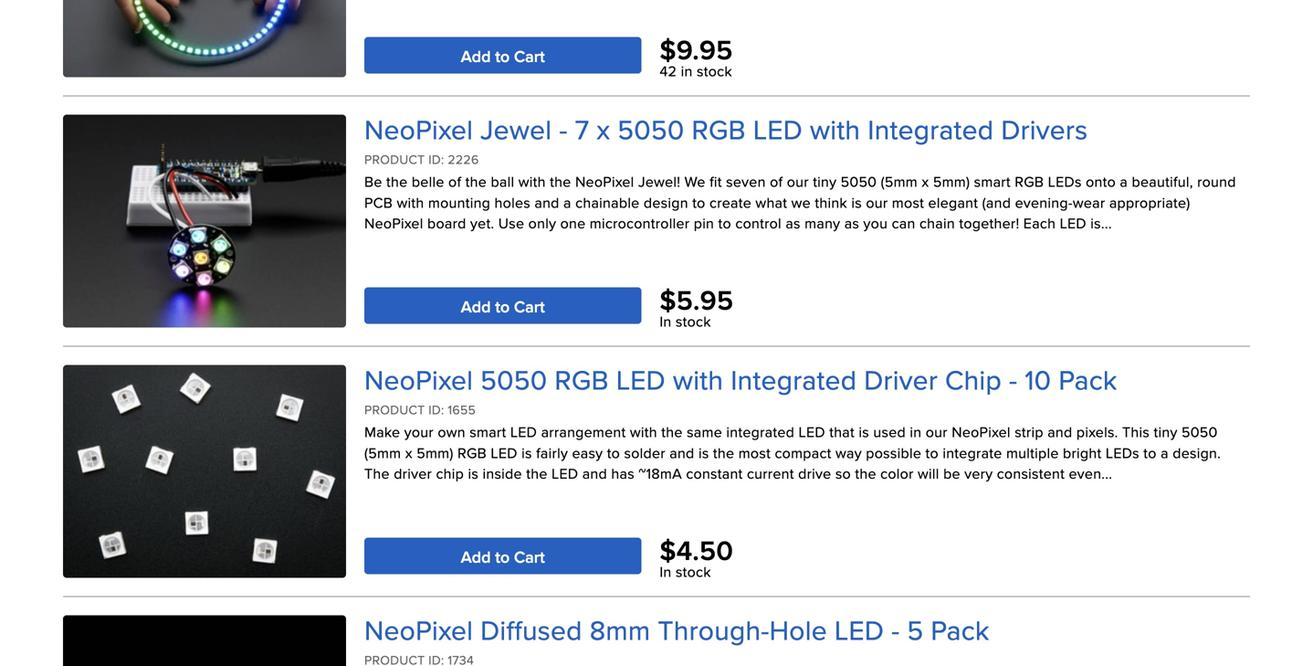 Task type: vqa. For each thing, say whether or not it's contained in the screenshot.
first More from right
no



Task type: locate. For each thing, give the bounding box(es) containing it.
neopixel diffused 8mm through-hole led - 5 pack link
[[365, 610, 990, 650]]

pack
[[1059, 360, 1118, 399], [931, 610, 990, 650]]

5mm) down 1655
[[417, 442, 454, 463]]

$ inside $ 4.50 in stock
[[660, 530, 677, 570]]

2 vertical spatial add to cart button
[[365, 538, 642, 574]]

is right that
[[859, 421, 870, 442]]

cart
[[514, 44, 545, 68], [514, 295, 545, 318], [514, 545, 545, 569]]

0 horizontal spatial integrated
[[731, 360, 857, 399]]

rgb right (and
[[1015, 171, 1044, 192]]

$ for 5.95
[[660, 280, 677, 320]]

with up same at the right
[[673, 360, 724, 399]]

fairly
[[536, 442, 568, 463]]

0 horizontal spatial (5mm
[[365, 442, 401, 463]]

in inside $ 5.95 in stock
[[660, 311, 672, 332]]

0 vertical spatial 5mm)
[[934, 171, 970, 192]]

1 horizontal spatial -
[[892, 610, 900, 650]]

10
[[1025, 360, 1052, 399]]

1 vertical spatial add to cart button
[[365, 287, 642, 324]]

driver
[[864, 360, 938, 399]]

id: up belle at top
[[429, 150, 444, 169]]

- left the 10
[[1009, 360, 1018, 399]]

with up think
[[810, 110, 861, 149]]

1 horizontal spatial 5mm)
[[934, 171, 970, 192]]

id: left 1655
[[429, 401, 444, 419]]

0 horizontal spatial in
[[681, 60, 693, 81]]

add to cart down use
[[461, 295, 545, 318]]

2 vertical spatial $
[[660, 530, 677, 570]]

1 add to cart from the top
[[461, 44, 545, 68]]

1 horizontal spatial integrated
[[868, 110, 994, 149]]

product up make
[[365, 401, 425, 419]]

2 horizontal spatial a
[[1161, 442, 1169, 463]]

a left design.
[[1161, 442, 1169, 463]]

0 vertical spatial (5mm
[[881, 171, 918, 192]]

a right only
[[564, 192, 572, 213]]

(and
[[983, 192, 1012, 213]]

with right ball
[[519, 171, 546, 192]]

0 vertical spatial in
[[681, 60, 693, 81]]

and right solder
[[670, 442, 695, 463]]

0 horizontal spatial tiny
[[813, 171, 837, 192]]

1 vertical spatial (5mm
[[365, 442, 401, 463]]

(5mm inside neopixel 5050 rgb led with integrated driver chip - 10 pack product id: 1655 make your own smart led arrangement with the same integrated led that is used in our neopixel strip and pixels. this tiny 5050 (5mm x 5mm) rgb led is fairly easy to solder and is the most compact way possible to integrate multiple bright leds to a design. the driver chip is inside the led and has ~18ma constant current drive so the color will be very consistent even...
[[365, 442, 401, 463]]

and left the 'one'
[[535, 192, 560, 213]]

id: for 4.50
[[429, 401, 444, 419]]

integrated
[[868, 110, 994, 149], [731, 360, 857, 399]]

3 add to cart button from the top
[[365, 538, 642, 574]]

in right 42
[[681, 60, 693, 81]]

in inside $ 9.95 42 in stock
[[681, 60, 693, 81]]

tiny right we at right
[[813, 171, 837, 192]]

of down 2226
[[449, 171, 462, 192]]

10 pack neopixel 5050 rgb led with integrated driver chip image
[[63, 365, 346, 578]]

0 vertical spatial cart
[[514, 44, 545, 68]]

x right make
[[405, 442, 413, 463]]

add to cart
[[461, 44, 545, 68], [461, 295, 545, 318], [461, 545, 545, 569]]

0 horizontal spatial x
[[405, 442, 413, 463]]

neopixel diffused 8mm through-hole led - 5 pack
[[365, 610, 990, 650]]

in left 4.50
[[660, 561, 672, 582]]

5050
[[618, 110, 685, 149], [841, 171, 877, 192], [481, 360, 548, 399], [1182, 421, 1218, 442]]

integrated up elegant at the right top of page
[[868, 110, 994, 149]]

0 vertical spatial id:
[[429, 150, 444, 169]]

1 vertical spatial add to cart
[[461, 295, 545, 318]]

design.
[[1173, 442, 1222, 463]]

0 vertical spatial most
[[892, 192, 925, 213]]

1 vertical spatial stock
[[676, 311, 711, 332]]

2 horizontal spatial x
[[922, 171, 930, 192]]

$
[[660, 30, 677, 69], [660, 280, 677, 320], [660, 530, 677, 570]]

stock inside $ 5.95 in stock
[[676, 311, 711, 332]]

0 vertical spatial integrated
[[868, 110, 994, 149]]

0 vertical spatial $
[[660, 30, 677, 69]]

0 vertical spatial stock
[[697, 60, 733, 81]]

compact
[[775, 442, 832, 463]]

chain
[[920, 213, 956, 234]]

rgb
[[692, 110, 746, 149], [1015, 171, 1044, 192], [555, 360, 609, 399], [458, 442, 487, 463]]

1 vertical spatial 5mm)
[[417, 442, 454, 463]]

the right inside
[[526, 463, 548, 484]]

to up jewel
[[495, 44, 510, 68]]

a right onto
[[1120, 171, 1128, 192]]

our left think
[[787, 171, 809, 192]]

1 vertical spatial cart
[[514, 295, 545, 318]]

the
[[386, 171, 408, 192], [466, 171, 487, 192], [550, 171, 572, 192], [662, 421, 683, 442], [713, 442, 735, 463], [526, 463, 548, 484], [855, 463, 877, 484]]

in right used
[[910, 421, 922, 442]]

that
[[830, 421, 855, 442]]

add to cart button up diffused
[[365, 538, 642, 574]]

our left can at the top right
[[866, 192, 888, 213]]

pack right 5
[[931, 610, 990, 650]]

stock for 4.50
[[676, 561, 711, 582]]

product
[[365, 150, 425, 169], [365, 401, 425, 419]]

0 horizontal spatial -
[[559, 110, 568, 149]]

x up chain
[[922, 171, 930, 192]]

product inside neopixel 5050 rgb led with integrated driver chip - 10 pack product id: 1655 make your own smart led arrangement with the same integrated led that is used in our neopixel strip and pixels. this tiny 5050 (5mm x 5mm) rgb led is fairly easy to solder and is the most compact way possible to integrate multiple bright leds to a design. the driver chip is inside the led and has ~18ma constant current drive so the color will be very consistent even...
[[365, 401, 425, 419]]

be
[[944, 463, 961, 484]]

1 vertical spatial pack
[[931, 610, 990, 650]]

2 in from the top
[[660, 561, 672, 582]]

1 horizontal spatial of
[[770, 171, 783, 192]]

1 id: from the top
[[429, 150, 444, 169]]

add to cart up jewel
[[461, 44, 545, 68]]

is right think
[[852, 192, 862, 213]]

our
[[787, 171, 809, 192], [866, 192, 888, 213], [926, 421, 948, 442]]

0 vertical spatial -
[[559, 110, 568, 149]]

driver
[[394, 463, 432, 484]]

same
[[687, 421, 723, 442]]

0 vertical spatial leds
[[1048, 171, 1082, 192]]

x right 7
[[597, 110, 610, 149]]

$ inside $ 9.95 42 in stock
[[660, 30, 677, 69]]

id: inside neopixel jewel - 7 x 5050 rgb led with integrated drivers product id: 2226 be the belle of the ball with the neopixel jewel! we fit seven of our tiny 5050 (5mm x 5mm) smart rgb leds onto a beautiful, round pcb with mounting holes and a chainable design to create what we think is our most elegant (and evening-wear appropriate) neopixel board yet. use only one microcontroller pin to control as many as you can chain together! each led is...
[[429, 150, 444, 169]]

beautiful,
[[1132, 171, 1194, 192]]

1 horizontal spatial (5mm
[[881, 171, 918, 192]]

stock
[[697, 60, 733, 81], [676, 311, 711, 332], [676, 561, 711, 582]]

1 horizontal spatial as
[[845, 213, 860, 234]]

integrated up integrated
[[731, 360, 857, 399]]

1 horizontal spatial smart
[[974, 171, 1011, 192]]

1 vertical spatial smart
[[470, 421, 507, 442]]

2226
[[448, 150, 479, 169]]

cart up jewel
[[514, 44, 545, 68]]

2 id: from the top
[[429, 401, 444, 419]]

belle
[[412, 171, 445, 192]]

1 horizontal spatial our
[[866, 192, 888, 213]]

led up inside
[[511, 421, 537, 442]]

is
[[852, 192, 862, 213], [859, 421, 870, 442], [522, 442, 532, 463], [699, 442, 709, 463], [468, 463, 479, 484]]

1 horizontal spatial leds
[[1106, 442, 1140, 463]]

led left 5
[[835, 610, 884, 650]]

smart up together!
[[974, 171, 1011, 192]]

rgb up arrangement
[[555, 360, 609, 399]]

in
[[660, 311, 672, 332], [660, 561, 672, 582]]

2 vertical spatial add
[[461, 545, 491, 569]]

id: inside neopixel 5050 rgb led with integrated driver chip - 10 pack product id: 1655 make your own smart led arrangement with the same integrated led that is used in our neopixel strip and pixels. this tiny 5050 (5mm x 5mm) rgb led is fairly easy to solder and is the most compact way possible to integrate multiple bright leds to a design. the driver chip is inside the led and has ~18ma constant current drive so the color will be very consistent even...
[[429, 401, 444, 419]]

1 vertical spatial $
[[660, 280, 677, 320]]

- left 5
[[892, 610, 900, 650]]

smart inside neopixel 5050 rgb led with integrated driver chip - 10 pack product id: 1655 make your own smart led arrangement with the same integrated led that is used in our neopixel strip and pixels. this tiny 5050 (5mm x 5mm) rgb led is fairly easy to solder and is the most compact way possible to integrate multiple bright leds to a design. the driver chip is inside the led and has ~18ma constant current drive so the color will be very consistent even...
[[470, 421, 507, 442]]

1 vertical spatial in
[[910, 421, 922, 442]]

in left 5.95
[[660, 311, 672, 332]]

in for 5.95
[[660, 311, 672, 332]]

through-
[[658, 610, 770, 650]]

is right ~18ma
[[699, 442, 709, 463]]

(5mm inside neopixel jewel - 7 x 5050 rgb led with integrated drivers product id: 2226 be the belle of the ball with the neopixel jewel! we fit seven of our tiny 5050 (5mm x 5mm) smart rgb leds onto a beautiful, round pcb with mounting holes and a chainable design to create what we think is our most elegant (and evening-wear appropriate) neopixel board yet. use only one microcontroller pin to control as many as you can chain together! each led is...
[[881, 171, 918, 192]]

1 vertical spatial -
[[1009, 360, 1018, 399]]

be
[[365, 171, 382, 192]]

1 vertical spatial integrated
[[731, 360, 857, 399]]

tiny inside neopixel 5050 rgb led with integrated driver chip - 10 pack product id: 1655 make your own smart led arrangement with the same integrated led that is used in our neopixel strip and pixels. this tiny 5050 (5mm x 5mm) rgb led is fairly easy to solder and is the most compact way possible to integrate multiple bright leds to a design. the driver chip is inside the led and has ~18ma constant current drive so the color will be very consistent even...
[[1154, 421, 1178, 442]]

add for 5.95
[[461, 295, 491, 318]]

to
[[495, 44, 510, 68], [693, 192, 706, 213], [719, 213, 732, 234], [495, 295, 510, 318], [607, 442, 620, 463], [926, 442, 939, 463], [1144, 442, 1157, 463], [495, 545, 510, 569]]

0 vertical spatial in
[[660, 311, 672, 332]]

product up the be
[[365, 150, 425, 169]]

with up ~18ma
[[630, 421, 658, 442]]

2 $ from the top
[[660, 280, 677, 320]]

and left has
[[583, 463, 608, 484]]

holes
[[495, 192, 531, 213]]

smart
[[974, 171, 1011, 192], [470, 421, 507, 442]]

leds inside neopixel 5050 rgb led with integrated driver chip - 10 pack product id: 1655 make your own smart led arrangement with the same integrated led that is used in our neopixel strip and pixels. this tiny 5050 (5mm x 5mm) rgb led is fairly easy to solder and is the most compact way possible to integrate multiple bright leds to a design. the driver chip is inside the led and has ~18ma constant current drive so the color will be very consistent even...
[[1106, 442, 1140, 463]]

1 in from the top
[[660, 311, 672, 332]]

tiny
[[813, 171, 837, 192], [1154, 421, 1178, 442]]

in inside $ 4.50 in stock
[[660, 561, 672, 582]]

the up the 'one'
[[550, 171, 572, 192]]

most left compact
[[739, 442, 771, 463]]

3 cart from the top
[[514, 545, 545, 569]]

stock up "neopixel 5050 rgb led with integrated driver chip - 10 pack" link on the bottom of the page
[[676, 311, 711, 332]]

1 cart from the top
[[514, 44, 545, 68]]

2 vertical spatial add to cart
[[461, 545, 545, 569]]

add for 9.95
[[461, 44, 491, 68]]

0 vertical spatial product
[[365, 150, 425, 169]]

chip
[[946, 360, 1002, 399]]

2 product from the top
[[365, 401, 425, 419]]

our up will
[[926, 421, 948, 442]]

as left you
[[845, 213, 860, 234]]

has
[[612, 463, 635, 484]]

in inside neopixel 5050 rgb led with integrated driver chip - 10 pack product id: 1655 make your own smart led arrangement with the same integrated led that is used in our neopixel strip and pixels. this tiny 5050 (5mm x 5mm) rgb led is fairly easy to solder and is the most compact way possible to integrate multiple bright leds to a design. the driver chip is inside the led and has ~18ma constant current drive so the color will be very consistent even...
[[910, 421, 922, 442]]

as left many
[[786, 213, 801, 234]]

consistent
[[997, 463, 1065, 484]]

- left 7
[[559, 110, 568, 149]]

2 vertical spatial stock
[[676, 561, 711, 582]]

3 add from the top
[[461, 545, 491, 569]]

the right the be
[[386, 171, 408, 192]]

2 horizontal spatial our
[[926, 421, 948, 442]]

product for 4.50
[[365, 401, 425, 419]]

add to cart for 5.95
[[461, 295, 545, 318]]

add down the chip
[[461, 545, 491, 569]]

tiny right this
[[1154, 421, 1178, 442]]

to up diffused
[[495, 545, 510, 569]]

own
[[438, 421, 466, 442]]

3 add to cart from the top
[[461, 545, 545, 569]]

0 horizontal spatial of
[[449, 171, 462, 192]]

leds right bright
[[1106, 442, 1140, 463]]

use
[[499, 213, 525, 234]]

$ 4.50 in stock
[[660, 530, 734, 582]]

cart for 5.95
[[514, 295, 545, 318]]

each
[[1024, 213, 1056, 234]]

0 vertical spatial pack
[[1059, 360, 1118, 399]]

cart for 4.50
[[514, 545, 545, 569]]

2 add to cart from the top
[[461, 295, 545, 318]]

- inside neopixel 5050 rgb led with integrated driver chip - 10 pack product id: 1655 make your own smart led arrangement with the same integrated led that is used in our neopixel strip and pixels. this tiny 5050 (5mm x 5mm) rgb led is fairly easy to solder and is the most compact way possible to integrate multiple bright leds to a design. the driver chip is inside the led and has ~18ma constant current drive so the color will be very consistent even...
[[1009, 360, 1018, 399]]

as
[[786, 213, 801, 234], [845, 213, 860, 234]]

stock right 42
[[697, 60, 733, 81]]

chip
[[436, 463, 464, 484]]

product inside neopixel jewel - 7 x 5050 rgb led with integrated drivers product id: 2226 be the belle of the ball with the neopixel jewel! we fit seven of our tiny 5050 (5mm x 5mm) smart rgb leds onto a beautiful, round pcb with mounting holes and a chainable design to create what we think is our most elegant (and evening-wear appropriate) neopixel board yet. use only one microcontroller pin to control as many as you can chain together! each led is...
[[365, 150, 425, 169]]

of right seven
[[770, 171, 783, 192]]

is inside neopixel jewel - 7 x 5050 rgb led with integrated drivers product id: 2226 be the belle of the ball with the neopixel jewel! we fit seven of our tiny 5050 (5mm x 5mm) smart rgb leds onto a beautiful, round pcb with mounting holes and a chainable design to create what we think is our most elegant (and evening-wear appropriate) neopixel board yet. use only one microcontroller pin to control as many as you can chain together! each led is...
[[852, 192, 862, 213]]

0 horizontal spatial leds
[[1048, 171, 1082, 192]]

0 vertical spatial add to cart
[[461, 44, 545, 68]]

0 horizontal spatial pack
[[931, 610, 990, 650]]

(5mm left your
[[365, 442, 401, 463]]

0 horizontal spatial 5mm)
[[417, 442, 454, 463]]

5050 right this
[[1182, 421, 1218, 442]]

add to cart button for 4.50
[[365, 538, 642, 574]]

add
[[461, 44, 491, 68], [461, 295, 491, 318], [461, 545, 491, 569]]

only
[[529, 213, 557, 234]]

1 vertical spatial leds
[[1106, 442, 1140, 463]]

2 add from the top
[[461, 295, 491, 318]]

1 vertical spatial id:
[[429, 401, 444, 419]]

most inside neopixel jewel - 7 x 5050 rgb led with integrated drivers product id: 2226 be the belle of the ball with the neopixel jewel! we fit seven of our tiny 5050 (5mm x 5mm) smart rgb leds onto a beautiful, round pcb with mounting holes and a chainable design to create what we think is our most elegant (and evening-wear appropriate) neopixel board yet. use only one microcontroller pin to control as many as you can chain together! each led is...
[[892, 192, 925, 213]]

most right you
[[892, 192, 925, 213]]

(5mm
[[881, 171, 918, 192], [365, 442, 401, 463]]

drivers
[[1002, 110, 1088, 149]]

2 horizontal spatial -
[[1009, 360, 1018, 399]]

rgb down 1655
[[458, 442, 487, 463]]

1 vertical spatial in
[[660, 561, 672, 582]]

in
[[681, 60, 693, 81], [910, 421, 922, 442]]

control
[[736, 213, 782, 234]]

1 horizontal spatial pack
[[1059, 360, 1118, 399]]

2 vertical spatial -
[[892, 610, 900, 650]]

add to cart up diffused
[[461, 545, 545, 569]]

0 vertical spatial smart
[[974, 171, 1011, 192]]

2 cart from the top
[[514, 295, 545, 318]]

add to cart button
[[365, 37, 642, 74], [365, 287, 642, 324], [365, 538, 642, 574]]

many
[[805, 213, 841, 234]]

the right "so"
[[855, 463, 877, 484]]

rgb up "fit"
[[692, 110, 746, 149]]

cart down only
[[514, 295, 545, 318]]

strip
[[1015, 421, 1044, 442]]

neopixel 5050 rgb led with integrated driver chip - 10 pack link
[[365, 360, 1118, 399]]

neopixel jewel - 7 x 5050 rgb led wired to trinket, lit up rainbow image
[[63, 115, 346, 328]]

add down yet. at the left of the page
[[461, 295, 491, 318]]

is...
[[1091, 213, 1113, 234]]

led up solder
[[616, 360, 666, 399]]

0 vertical spatial add to cart button
[[365, 37, 642, 74]]

1 vertical spatial product
[[365, 401, 425, 419]]

1 add from the top
[[461, 44, 491, 68]]

$ for 4.50
[[660, 530, 677, 570]]

1 horizontal spatial tiny
[[1154, 421, 1178, 442]]

tiny inside neopixel jewel - 7 x 5050 rgb led with integrated drivers product id: 2226 be the belle of the ball with the neopixel jewel! we fit seven of our tiny 5050 (5mm x 5mm) smart rgb leds onto a beautiful, round pcb with mounting holes and a chainable design to create what we think is our most elegant (and evening-wear appropriate) neopixel board yet. use only one microcontroller pin to control as many as you can chain together! each led is...
[[813, 171, 837, 192]]

stock inside $ 4.50 in stock
[[676, 561, 711, 582]]

$ inside $ 5.95 in stock
[[660, 280, 677, 320]]

2 add to cart button from the top
[[365, 287, 642, 324]]

5mm)
[[934, 171, 970, 192], [417, 442, 454, 463]]

leds inside neopixel jewel - 7 x 5050 rgb led with integrated drivers product id: 2226 be the belle of the ball with the neopixel jewel! we fit seven of our tiny 5050 (5mm x 5mm) smart rgb leds onto a beautiful, round pcb with mounting holes and a chainable design to create what we think is our most elegant (and evening-wear appropriate) neopixel board yet. use only one microcontroller pin to control as many as you can chain together! each led is...
[[1048, 171, 1082, 192]]

smart down 1655
[[470, 421, 507, 442]]

add to cart button up jewel
[[365, 37, 642, 74]]

in for 4.50
[[660, 561, 672, 582]]

(5mm up can at the top right
[[881, 171, 918, 192]]

1 horizontal spatial a
[[1120, 171, 1128, 192]]

5mm) up chain
[[934, 171, 970, 192]]

led
[[754, 110, 803, 149], [1060, 213, 1087, 234], [616, 360, 666, 399], [511, 421, 537, 442], [799, 421, 826, 442], [491, 442, 518, 463], [552, 463, 579, 484], [835, 610, 884, 650]]

cart for 9.95
[[514, 44, 545, 68]]

cart up diffused
[[514, 545, 545, 569]]

1 vertical spatial add
[[461, 295, 491, 318]]

0 horizontal spatial most
[[739, 442, 771, 463]]

and
[[535, 192, 560, 213], [1048, 421, 1073, 442], [670, 442, 695, 463], [583, 463, 608, 484]]

-
[[559, 110, 568, 149], [1009, 360, 1018, 399], [892, 610, 900, 650]]

0 horizontal spatial as
[[786, 213, 801, 234]]

3 $ from the top
[[660, 530, 677, 570]]

neopixel jewel - 7 x 5050 rgb led with integrated drivers link
[[365, 110, 1088, 149]]

add up jewel
[[461, 44, 491, 68]]

1 vertical spatial most
[[739, 442, 771, 463]]

1 as from the left
[[786, 213, 801, 234]]

1 horizontal spatial x
[[597, 110, 610, 149]]

2 vertical spatial x
[[405, 442, 413, 463]]

0 horizontal spatial smart
[[470, 421, 507, 442]]

1 $ from the top
[[660, 30, 677, 69]]

stock up neopixel diffused 8mm through-hole led - 5 pack link
[[676, 561, 711, 582]]

1 product from the top
[[365, 150, 425, 169]]

2 vertical spatial cart
[[514, 545, 545, 569]]

1 horizontal spatial in
[[910, 421, 922, 442]]

to left "fit"
[[693, 192, 706, 213]]

1 horizontal spatial most
[[892, 192, 925, 213]]

1 add to cart button from the top
[[365, 37, 642, 74]]

0 vertical spatial tiny
[[813, 171, 837, 192]]

pack right the 10
[[1059, 360, 1118, 399]]

add to cart for 4.50
[[461, 545, 545, 569]]

5050 up "fairly"
[[481, 360, 548, 399]]

0 vertical spatial add
[[461, 44, 491, 68]]

to left design.
[[1144, 442, 1157, 463]]

add to cart button down use
[[365, 287, 642, 324]]

1 vertical spatial tiny
[[1154, 421, 1178, 442]]

we
[[685, 171, 706, 192]]

leds left onto
[[1048, 171, 1082, 192]]



Task type: describe. For each thing, give the bounding box(es) containing it.
to down use
[[495, 295, 510, 318]]

one
[[561, 213, 586, 234]]

the left same at the right
[[662, 421, 683, 442]]

constant
[[686, 463, 743, 484]]

board
[[428, 213, 467, 234]]

5
[[908, 610, 924, 650]]

$ for 9.95
[[660, 30, 677, 69]]

way
[[836, 442, 862, 463]]

bright
[[1063, 442, 1102, 463]]

x inside neopixel 5050 rgb led with integrated driver chip - 10 pack product id: 1655 make your own smart led arrangement with the same integrated led that is used in our neopixel strip and pixels. this tiny 5050 (5mm x 5mm) rgb led is fairly easy to solder and is the most compact way possible to integrate multiple bright leds to a design. the driver chip is inside the led and has ~18ma constant current drive so the color will be very consistent even...
[[405, 442, 413, 463]]

0 horizontal spatial a
[[564, 192, 572, 213]]

pixels.
[[1077, 421, 1119, 442]]

led left is...
[[1060, 213, 1087, 234]]

this
[[1123, 421, 1150, 442]]

5mm) inside neopixel 5050 rgb led with integrated driver chip - 10 pack product id: 1655 make your own smart led arrangement with the same integrated led that is used in our neopixel strip and pixels. this tiny 5050 (5mm x 5mm) rgb led is fairly easy to solder and is the most compact way possible to integrate multiple bright leds to a design. the driver chip is inside the led and has ~18ma constant current drive so the color will be very consistent even...
[[417, 442, 454, 463]]

led left "fairly"
[[491, 442, 518, 463]]

- inside neopixel jewel - 7 x 5050 rgb led with integrated drivers product id: 2226 be the belle of the ball with the neopixel jewel! we fit seven of our tiny 5050 (5mm x 5mm) smart rgb leds onto a beautiful, round pcb with mounting holes and a chainable design to create what we think is our most elegant (and evening-wear appropriate) neopixel board yet. use only one microcontroller pin to control as many as you can chain together! each led is...
[[559, 110, 568, 149]]

inside
[[483, 463, 522, 484]]

design
[[644, 192, 689, 213]]

chainable
[[576, 192, 640, 213]]

will
[[918, 463, 940, 484]]

and right strip
[[1048, 421, 1073, 442]]

mounting
[[428, 192, 491, 213]]

diffused
[[481, 610, 583, 650]]

add to cart button for 9.95
[[365, 37, 642, 74]]

add for 4.50
[[461, 545, 491, 569]]

onto
[[1086, 171, 1116, 192]]

ball
[[491, 171, 515, 192]]

integrated
[[727, 421, 795, 442]]

pcb
[[365, 192, 393, 213]]

1 vertical spatial x
[[922, 171, 930, 192]]

and inside neopixel jewel - 7 x 5050 rgb led with integrated drivers product id: 2226 be the belle of the ball with the neopixel jewel! we fit seven of our tiny 5050 (5mm x 5mm) smart rgb leds onto a beautiful, round pcb with mounting holes and a chainable design to create what we think is our most elegant (and evening-wear appropriate) neopixel board yet. use only one microcontroller pin to control as many as you can chain together! each led is...
[[535, 192, 560, 213]]

your
[[404, 421, 434, 442]]

led left that
[[799, 421, 826, 442]]

microcontroller
[[590, 213, 690, 234]]

jewel
[[481, 110, 552, 149]]

easy
[[572, 442, 603, 463]]

9.95
[[677, 30, 733, 69]]

possible
[[866, 442, 922, 463]]

8mm
[[590, 610, 651, 650]]

wear
[[1073, 192, 1106, 213]]

neopixel 5050 rgb led with integrated driver chip - 10 pack product id: 1655 make your own smart led arrangement with the same integrated led that is used in our neopixel strip and pixels. this tiny 5050 (5mm x 5mm) rgb led is fairly easy to solder and is the most compact way possible to integrate multiple bright leds to a design. the driver chip is inside the led and has ~18ma constant current drive so the color will be very consistent even...
[[365, 360, 1222, 484]]

5mm) inside neopixel jewel - 7 x 5050 rgb led with integrated drivers product id: 2226 be the belle of the ball with the neopixel jewel! we fit seven of our tiny 5050 (5mm x 5mm) smart rgb leds onto a beautiful, round pcb with mounting holes and a chainable design to create what we think is our most elegant (and evening-wear appropriate) neopixel board yet. use only one microcontroller pin to control as many as you can chain together! each led is...
[[934, 171, 970, 192]]

product for 5.95
[[365, 150, 425, 169]]

yet.
[[471, 213, 495, 234]]

so
[[836, 463, 851, 484]]

seven
[[726, 171, 766, 192]]

1655
[[448, 401, 476, 419]]

add to cart for 9.95
[[461, 44, 545, 68]]

~18ma
[[639, 463, 682, 484]]

1 of from the left
[[449, 171, 462, 192]]

round
[[1198, 171, 1237, 192]]

4.50
[[677, 530, 734, 570]]

make
[[365, 421, 400, 442]]

pack inside neopixel 5050 rgb led with integrated driver chip - 10 pack product id: 1655 make your own smart led arrangement with the same integrated led that is used in our neopixel strip and pixels. this tiny 5050 (5mm x 5mm) rgb led is fairly easy to solder and is the most compact way possible to integrate multiple bright leds to a design. the driver chip is inside the led and has ~18ma constant current drive so the color will be very consistent even...
[[1059, 360, 1118, 399]]

think
[[815, 192, 848, 213]]

together!
[[960, 213, 1020, 234]]

arrangement
[[541, 421, 626, 442]]

fit
[[710, 171, 722, 192]]

solder
[[624, 442, 666, 463]]

with right pcb
[[397, 192, 424, 213]]

the
[[365, 463, 390, 484]]

led down arrangement
[[552, 463, 579, 484]]

$ 5.95 in stock
[[660, 280, 734, 332]]

even...
[[1069, 463, 1113, 484]]

led up seven
[[754, 110, 803, 149]]

id: for 5.95
[[429, 150, 444, 169]]

$ 9.95 42 in stock
[[660, 30, 733, 81]]

appropriate)
[[1110, 192, 1191, 213]]

integrate
[[943, 442, 1003, 463]]

2 as from the left
[[845, 213, 860, 234]]

what
[[756, 192, 788, 213]]

hole
[[770, 610, 828, 650]]

integrated inside neopixel 5050 rgb led with integrated driver chip - 10 pack product id: 1655 make your own smart led arrangement with the same integrated led that is used in our neopixel strip and pixels. this tiny 5050 (5mm x 5mm) rgb led is fairly easy to solder and is the most compact way possible to integrate multiple bright leds to a design. the driver chip is inside the led and has ~18ma constant current drive so the color will be very consistent even...
[[731, 360, 857, 399]]

5050 up jewel!
[[618, 110, 685, 149]]

is right the chip
[[468, 463, 479, 484]]

can
[[892, 213, 916, 234]]

to right pin
[[719, 213, 732, 234]]

to right easy
[[607, 442, 620, 463]]

smart inside neopixel jewel - 7 x 5050 rgb led with integrated drivers product id: 2226 be the belle of the ball with the neopixel jewel! we fit seven of our tiny 5050 (5mm x 5mm) smart rgb leds onto a beautiful, round pcb with mounting holes and a chainable design to create what we think is our most elegant (and evening-wear appropriate) neopixel board yet. use only one microcontroller pin to control as many as you can chain together! each led is...
[[974, 171, 1011, 192]]

jewel!
[[639, 171, 681, 192]]

color
[[881, 463, 914, 484]]

7
[[575, 110, 590, 149]]

evening-
[[1016, 192, 1073, 213]]

to left be
[[926, 442, 939, 463]]

integrated inside neopixel jewel - 7 x 5050 rgb led with integrated drivers product id: 2226 be the belle of the ball with the neopixel jewel! we fit seven of our tiny 5050 (5mm x 5mm) smart rgb leds onto a beautiful, round pcb with mounting holes and a chainable design to create what we think is our most elegant (and evening-wear appropriate) neopixel board yet. use only one microcontroller pin to control as many as you can chain together! each led is...
[[868, 110, 994, 149]]

current
[[747, 463, 795, 484]]

2 of from the left
[[770, 171, 783, 192]]

our inside neopixel 5050 rgb led with integrated driver chip - 10 pack product id: 1655 make your own smart led arrangement with the same integrated led that is used in our neopixel strip and pixels. this tiny 5050 (5mm x 5mm) rgb led is fairly easy to solder and is the most compact way possible to integrate multiple bright leds to a design. the driver chip is inside the led and has ~18ma constant current drive so the color will be very consistent even...
[[926, 421, 948, 442]]

add to cart button for 5.95
[[365, 287, 642, 324]]

multiple
[[1007, 442, 1059, 463]]

stock for 5.95
[[676, 311, 711, 332]]

elegant
[[929, 192, 979, 213]]

very
[[965, 463, 993, 484]]

the left current
[[713, 442, 735, 463]]

0 horizontal spatial our
[[787, 171, 809, 192]]

drive
[[799, 463, 832, 484]]

most inside neopixel 5050 rgb led with integrated driver chip - 10 pack product id: 1655 make your own smart led arrangement with the same integrated led that is used in our neopixel strip and pixels. this tiny 5050 (5mm x 5mm) rgb led is fairly easy to solder and is the most compact way possible to integrate multiple bright leds to a design. the driver chip is inside the led and has ~18ma constant current drive so the color will be very consistent even...
[[739, 442, 771, 463]]

stock inside $ 9.95 42 in stock
[[697, 60, 733, 81]]

the down 2226
[[466, 171, 487, 192]]

you
[[864, 213, 888, 234]]

create
[[710, 192, 752, 213]]

0 vertical spatial x
[[597, 110, 610, 149]]

neopixel jewel - 7 x 5050 rgb led with integrated drivers product id: 2226 be the belle of the ball with the neopixel jewel! we fit seven of our tiny 5050 (5mm x 5mm) smart rgb leds onto a beautiful, round pcb with mounting holes and a chainable design to create what we think is our most elegant (and evening-wear appropriate) neopixel board yet. use only one microcontroller pin to control as many as you can chain together! each led is...
[[365, 110, 1237, 234]]

42
[[660, 60, 677, 81]]

5050 up you
[[841, 171, 877, 192]]

5.95
[[677, 280, 734, 320]]

is left "fairly"
[[522, 442, 532, 463]]

used
[[874, 421, 906, 442]]

pin
[[694, 213, 715, 234]]

a inside neopixel 5050 rgb led with integrated driver chip - 10 pack product id: 1655 make your own smart led arrangement with the same integrated led that is used in our neopixel strip and pixels. this tiny 5050 (5mm x 5mm) rgb led is fairly easy to solder and is the most compact way possible to integrate multiple bright leds to a design. the driver chip is inside the led and has ~18ma constant current drive so the color will be very consistent even...
[[1161, 442, 1169, 463]]

we
[[792, 192, 811, 213]]



